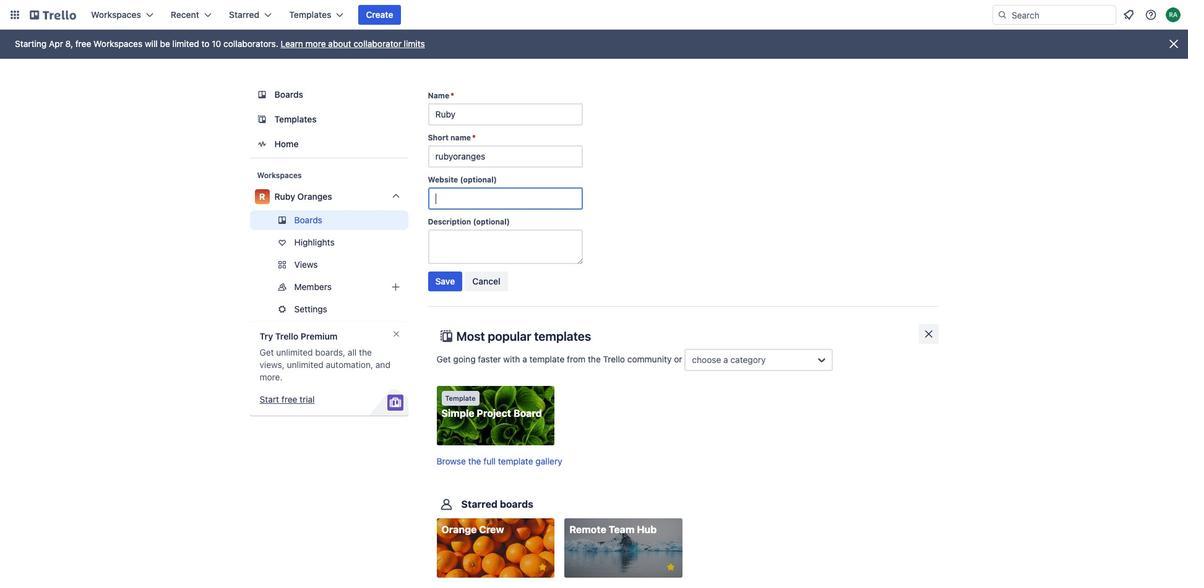 Task type: describe. For each thing, give the bounding box(es) containing it.
starting apr 8, free workspaces will be limited to 10 collaborators. learn more about collaborator limits
[[15, 38, 425, 49]]

automation,
[[326, 360, 373, 370]]

trello inside the try trello premium get unlimited boards, all the views, unlimited automation, and more.
[[275, 331, 299, 342]]

settings
[[294, 304, 327, 314]]

workspaces inside popup button
[[91, 9, 141, 20]]

apr
[[49, 38, 63, 49]]

remote team hub
[[570, 524, 657, 536]]

to
[[202, 38, 210, 49]]

or
[[674, 354, 683, 364]]

orange crew
[[442, 524, 504, 536]]

starred for starred boards
[[462, 499, 498, 510]]

starting
[[15, 38, 47, 49]]

cancel button
[[465, 272, 508, 292]]

more.
[[260, 372, 283, 383]]

templates inside templates link
[[275, 114, 317, 124]]

get inside the try trello premium get unlimited boards, all the views, unlimited automation, and more.
[[260, 347, 274, 358]]

hub
[[637, 524, 657, 536]]

free inside button
[[282, 394, 297, 405]]

learn
[[281, 38, 303, 49]]

crew
[[479, 524, 504, 536]]

members link
[[250, 277, 408, 297]]

templates
[[534, 329, 591, 344]]

create button
[[359, 5, 401, 25]]

try
[[260, 331, 273, 342]]

back to home image
[[30, 5, 76, 25]]

browse
[[437, 456, 466, 467]]

category
[[731, 355, 766, 365]]

community
[[628, 354, 672, 364]]

the for all
[[359, 347, 372, 358]]

recent
[[171, 9, 199, 20]]

collaborators.
[[224, 38, 278, 49]]

description (optional)
[[428, 217, 510, 227]]

click to unstar this board. it will be removed from your starred list. image
[[537, 562, 549, 573]]

ruby
[[275, 191, 295, 202]]

ruby oranges
[[275, 191, 332, 202]]

about
[[328, 38, 351, 49]]

collaborator
[[354, 38, 402, 49]]

save
[[436, 276, 455, 287]]

members
[[294, 282, 332, 292]]

home
[[275, 139, 299, 149]]

start free trial
[[260, 394, 315, 405]]

from
[[567, 354, 586, 364]]

1 horizontal spatial a
[[724, 355, 728, 365]]

gallery
[[536, 456, 563, 467]]

highlights
[[294, 237, 335, 248]]

settings link
[[250, 300, 408, 319]]

template board image
[[255, 112, 270, 127]]

1 horizontal spatial the
[[468, 456, 481, 467]]

orange
[[442, 524, 477, 536]]

r
[[259, 191, 265, 202]]

template
[[445, 394, 476, 402]]

2 boards link from the top
[[250, 210, 408, 230]]

cancel
[[473, 276, 501, 287]]

1 horizontal spatial *
[[472, 133, 476, 142]]

trial
[[300, 394, 315, 405]]

templates button
[[282, 5, 351, 25]]

with
[[504, 354, 520, 364]]

templates link
[[250, 108, 408, 131]]

2 vertical spatial workspaces
[[257, 171, 302, 180]]

search image
[[998, 10, 1008, 20]]

organizationdetailform element
[[428, 91, 939, 297]]

going
[[453, 354, 476, 364]]

popular
[[488, 329, 532, 344]]

name
[[451, 133, 471, 142]]

(optional) for description (optional)
[[473, 217, 510, 227]]

oranges
[[298, 191, 332, 202]]

board image
[[255, 87, 270, 102]]

8,
[[65, 38, 73, 49]]

home link
[[250, 133, 408, 155]]

home image
[[255, 137, 270, 152]]

add image
[[388, 280, 403, 295]]

most
[[457, 329, 485, 344]]

will
[[145, 38, 158, 49]]



Task type: locate. For each thing, give the bounding box(es) containing it.
views
[[294, 259, 318, 270]]

workspaces
[[91, 9, 141, 20], [94, 38, 143, 49], [257, 171, 302, 180]]

description
[[428, 217, 471, 227]]

starred inside dropdown button
[[229, 9, 260, 20]]

starred for starred
[[229, 9, 260, 20]]

0 horizontal spatial *
[[451, 91, 454, 100]]

remote team hub link
[[565, 519, 683, 578]]

workspaces button
[[84, 5, 161, 25]]

1 vertical spatial boards
[[294, 215, 322, 225]]

1 vertical spatial boards link
[[250, 210, 408, 230]]

the left full
[[468, 456, 481, 467]]

(optional)
[[460, 175, 497, 184], [473, 217, 510, 227]]

0 vertical spatial templates
[[289, 9, 331, 20]]

limited
[[172, 38, 199, 49]]

trello right "try"
[[275, 331, 299, 342]]

choose
[[692, 355, 721, 365]]

free right 8,
[[75, 38, 91, 49]]

simple
[[442, 408, 475, 419]]

name
[[428, 91, 450, 100]]

starred up orange crew
[[462, 499, 498, 510]]

template right full
[[498, 456, 533, 467]]

(optional) right description
[[473, 217, 510, 227]]

0 notifications image
[[1122, 7, 1137, 22]]

1 horizontal spatial starred
[[462, 499, 498, 510]]

starred boards
[[462, 499, 534, 510]]

0 horizontal spatial the
[[359, 347, 372, 358]]

* right name
[[472, 133, 476, 142]]

website
[[428, 175, 458, 184]]

the inside the try trello premium get unlimited boards, all the views, unlimited automation, and more.
[[359, 347, 372, 358]]

trello
[[275, 331, 299, 342], [603, 354, 625, 364]]

ruby anderson (rubyanderson7) image
[[1166, 7, 1181, 22]]

create
[[366, 9, 393, 20]]

remote
[[570, 524, 607, 536]]

1 vertical spatial free
[[282, 394, 297, 405]]

get left going
[[437, 354, 451, 364]]

0 horizontal spatial get
[[260, 347, 274, 358]]

views link
[[250, 255, 408, 275]]

1 boards link from the top
[[250, 84, 408, 106]]

try trello premium get unlimited boards, all the views, unlimited automation, and more.
[[260, 331, 391, 383]]

0 vertical spatial free
[[75, 38, 91, 49]]

starred button
[[222, 5, 279, 25]]

boards link up templates link
[[250, 84, 408, 106]]

boards link
[[250, 84, 408, 106], [250, 210, 408, 230]]

get
[[260, 347, 274, 358], [437, 354, 451, 364]]

save button
[[428, 272, 463, 292]]

start
[[260, 394, 279, 405]]

0 vertical spatial trello
[[275, 331, 299, 342]]

1 horizontal spatial get
[[437, 354, 451, 364]]

0 vertical spatial unlimited
[[276, 347, 313, 358]]

start free trial button
[[260, 394, 315, 406]]

more
[[306, 38, 326, 49]]

template simple project board
[[442, 394, 542, 419]]

template down "templates"
[[530, 354, 565, 364]]

unlimited down boards,
[[287, 360, 324, 370]]

the right from
[[588, 354, 601, 364]]

10
[[212, 38, 221, 49]]

unlimited up views,
[[276, 347, 313, 358]]

boards,
[[315, 347, 346, 358]]

boards
[[275, 89, 303, 100], [294, 215, 322, 225]]

unlimited
[[276, 347, 313, 358], [287, 360, 324, 370]]

orange crew link
[[437, 519, 555, 578]]

browse the full template gallery link
[[437, 456, 563, 467]]

primary element
[[0, 0, 1189, 30]]

a right choose
[[724, 355, 728, 365]]

templates inside templates popup button
[[289, 9, 331, 20]]

None text field
[[428, 103, 583, 126], [428, 230, 583, 264], [428, 103, 583, 126], [428, 230, 583, 264]]

2 horizontal spatial the
[[588, 354, 601, 364]]

0 horizontal spatial trello
[[275, 331, 299, 342]]

0 vertical spatial template
[[530, 354, 565, 364]]

and
[[376, 360, 391, 370]]

faster
[[478, 354, 501, 364]]

browse the full template gallery
[[437, 456, 563, 467]]

short name *
[[428, 133, 476, 142]]

0 horizontal spatial free
[[75, 38, 91, 49]]

1 vertical spatial *
[[472, 133, 476, 142]]

templates up home on the top
[[275, 114, 317, 124]]

0 horizontal spatial a
[[523, 354, 527, 364]]

starred up collaborators.
[[229, 9, 260, 20]]

click to unstar this board. it will be removed from your starred list. image
[[665, 562, 677, 573]]

get going faster with a template from the trello community or
[[437, 354, 685, 364]]

1 vertical spatial template
[[498, 456, 533, 467]]

0 vertical spatial starred
[[229, 9, 260, 20]]

(optional) right website
[[460, 175, 497, 184]]

a right with
[[523, 354, 527, 364]]

1 vertical spatial (optional)
[[473, 217, 510, 227]]

full
[[484, 456, 496, 467]]

0 vertical spatial *
[[451, 91, 454, 100]]

0 vertical spatial boards link
[[250, 84, 408, 106]]

the right all
[[359, 347, 372, 358]]

team
[[609, 524, 635, 536]]

views,
[[260, 360, 285, 370]]

a
[[523, 354, 527, 364], [724, 355, 728, 365]]

0 vertical spatial (optional)
[[460, 175, 497, 184]]

1 vertical spatial trello
[[603, 354, 625, 364]]

1 vertical spatial unlimited
[[287, 360, 324, 370]]

project
[[477, 408, 511, 419]]

*
[[451, 91, 454, 100], [472, 133, 476, 142]]

boards up highlights
[[294, 215, 322, 225]]

templates up more
[[289, 9, 331, 20]]

boards link up highlights link
[[250, 210, 408, 230]]

1 vertical spatial workspaces
[[94, 38, 143, 49]]

None text field
[[428, 145, 583, 168], [428, 188, 583, 210], [428, 145, 583, 168], [428, 188, 583, 210]]

1 horizontal spatial free
[[282, 394, 297, 405]]

trello left community
[[603, 354, 625, 364]]

the
[[359, 347, 372, 358], [588, 354, 601, 364], [468, 456, 481, 467]]

the for from
[[588, 354, 601, 364]]

starred
[[229, 9, 260, 20], [462, 499, 498, 510]]

boards right board image
[[275, 89, 303, 100]]

board
[[514, 408, 542, 419]]

1 vertical spatial starred
[[462, 499, 498, 510]]

short
[[428, 133, 449, 142]]

(optional) for website (optional)
[[460, 175, 497, 184]]

templates
[[289, 9, 331, 20], [275, 114, 317, 124]]

Search field
[[1008, 6, 1116, 24]]

learn more about collaborator limits link
[[281, 38, 425, 49]]

boards for 1st boards link from the bottom
[[294, 215, 322, 225]]

0 horizontal spatial starred
[[229, 9, 260, 20]]

boards
[[500, 499, 534, 510]]

free left 'trial'
[[282, 394, 297, 405]]

get up views,
[[260, 347, 274, 358]]

recent button
[[163, 5, 219, 25]]

boards for first boards link from the top
[[275, 89, 303, 100]]

template
[[530, 354, 565, 364], [498, 456, 533, 467]]

* right name on the top left of page
[[451, 91, 454, 100]]

most popular templates
[[457, 329, 591, 344]]

0 vertical spatial workspaces
[[91, 9, 141, 20]]

1 horizontal spatial trello
[[603, 354, 625, 364]]

name *
[[428, 91, 454, 100]]

be
[[160, 38, 170, 49]]

choose a category
[[692, 355, 766, 365]]

highlights link
[[250, 233, 408, 253]]

limits
[[404, 38, 425, 49]]

1 vertical spatial templates
[[275, 114, 317, 124]]

free
[[75, 38, 91, 49], [282, 394, 297, 405]]

open information menu image
[[1145, 9, 1158, 21]]

0 vertical spatial boards
[[275, 89, 303, 100]]

all
[[348, 347, 357, 358]]

premium
[[301, 331, 338, 342]]

website (optional)
[[428, 175, 497, 184]]



Task type: vqa. For each thing, say whether or not it's contained in the screenshot.
first sm icon from the right
no



